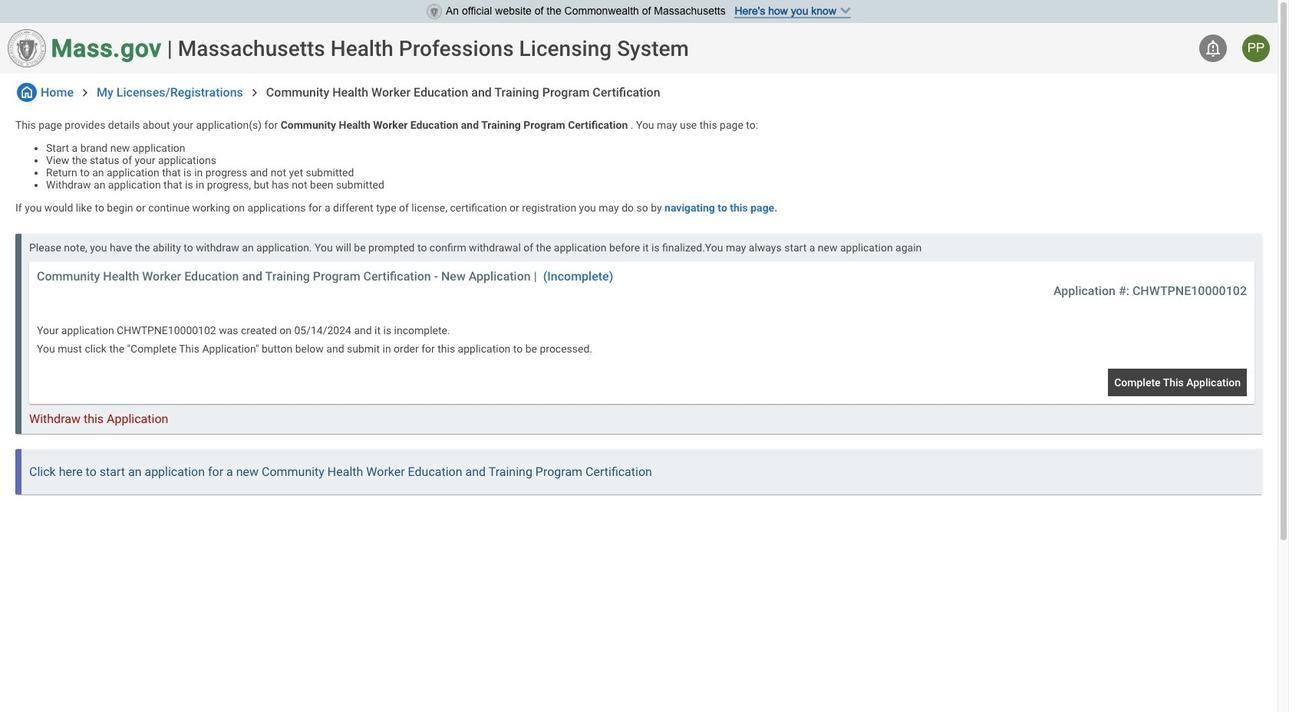 Task type: locate. For each thing, give the bounding box(es) containing it.
no color image
[[1204, 39, 1223, 58], [17, 83, 37, 102], [247, 85, 262, 100]]

heading
[[178, 36, 689, 61]]

1 horizontal spatial no color image
[[247, 85, 262, 100]]

massachusetts state seal image
[[427, 4, 442, 19]]

massachusetts state seal image
[[8, 29, 46, 68]]



Task type: vqa. For each thing, say whether or not it's contained in the screenshot.
Format: 111-111-1111 text box
no



Task type: describe. For each thing, give the bounding box(es) containing it.
2 horizontal spatial no color image
[[1204, 39, 1223, 58]]

0 horizontal spatial no color image
[[17, 83, 37, 102]]

no color image
[[78, 85, 93, 100]]



